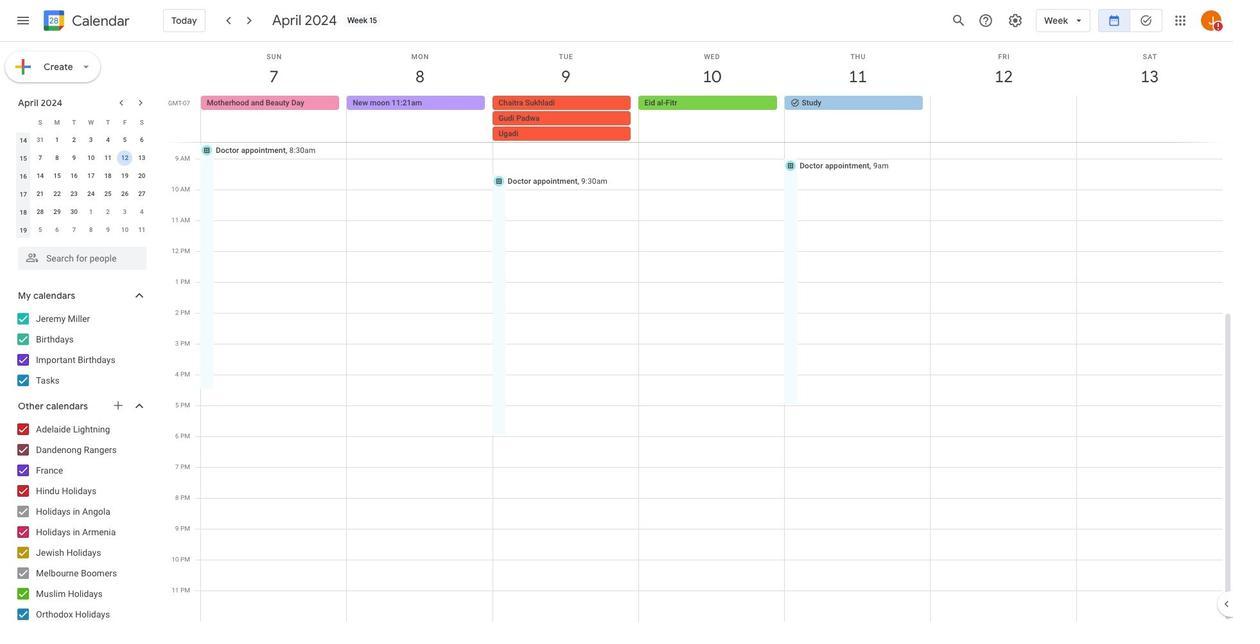 Task type: locate. For each thing, give the bounding box(es) containing it.
3 element
[[83, 132, 99, 148]]

None search field
[[0, 242, 159, 270]]

row
[[195, 96, 1234, 142], [15, 113, 150, 131], [15, 131, 150, 149], [15, 149, 150, 167], [15, 167, 150, 185], [15, 185, 150, 203], [15, 203, 150, 221], [15, 221, 150, 239]]

24 element
[[83, 186, 99, 202]]

13 element
[[134, 150, 150, 166]]

9 element
[[66, 150, 82, 166]]

settings menu image
[[1008, 13, 1024, 28]]

row group inside april 2024 grid
[[15, 131, 150, 239]]

row group
[[15, 131, 150, 239]]

1 element
[[49, 132, 65, 148]]

25 element
[[100, 186, 116, 202]]

21 element
[[32, 186, 48, 202]]

grid
[[164, 42, 1234, 622]]

column header
[[15, 113, 32, 131]]

may 8 element
[[83, 222, 99, 238]]

my calendars list
[[3, 308, 159, 391]]

16 element
[[66, 168, 82, 184]]

heading inside calendar element
[[69, 13, 130, 29]]

heading
[[69, 13, 130, 29]]

may 9 element
[[100, 222, 116, 238]]

6 element
[[134, 132, 150, 148]]

april 2024 grid
[[12, 113, 150, 239]]

may 5 element
[[32, 222, 48, 238]]

cell
[[493, 96, 639, 142], [931, 96, 1077, 142], [1077, 96, 1223, 142], [116, 149, 133, 167]]

18 element
[[100, 168, 116, 184]]

Search for people text field
[[26, 247, 139, 270]]

may 1 element
[[83, 204, 99, 220]]

column header inside april 2024 grid
[[15, 113, 32, 131]]

17 element
[[83, 168, 99, 184]]



Task type: vqa. For each thing, say whether or not it's contained in the screenshot.
the 8 element on the left top of the page
yes



Task type: describe. For each thing, give the bounding box(es) containing it.
may 6 element
[[49, 222, 65, 238]]

may 7 element
[[66, 222, 82, 238]]

19 element
[[117, 168, 133, 184]]

may 4 element
[[134, 204, 150, 220]]

other calendars list
[[3, 419, 159, 622]]

march 31 element
[[32, 132, 48, 148]]

5 element
[[117, 132, 133, 148]]

10 element
[[83, 150, 99, 166]]

may 10 element
[[117, 222, 133, 238]]

26 element
[[117, 186, 133, 202]]

23 element
[[66, 186, 82, 202]]

15 element
[[49, 168, 65, 184]]

14 element
[[32, 168, 48, 184]]

29 element
[[49, 204, 65, 220]]

28 element
[[32, 204, 48, 220]]

20 element
[[134, 168, 150, 184]]

main drawer image
[[15, 13, 31, 28]]

8 element
[[49, 150, 65, 166]]

7 element
[[32, 150, 48, 166]]

2 element
[[66, 132, 82, 148]]

11 element
[[100, 150, 116, 166]]

27 element
[[134, 186, 150, 202]]

may 2 element
[[100, 204, 116, 220]]

22 element
[[49, 186, 65, 202]]

add other calendars image
[[112, 399, 125, 412]]

4 element
[[100, 132, 116, 148]]

cell inside april 2024 grid
[[116, 149, 133, 167]]

calendar element
[[41, 8, 130, 36]]

may 3 element
[[117, 204, 133, 220]]

30 element
[[66, 204, 82, 220]]

may 11 element
[[134, 222, 150, 238]]

12 element
[[117, 150, 133, 166]]



